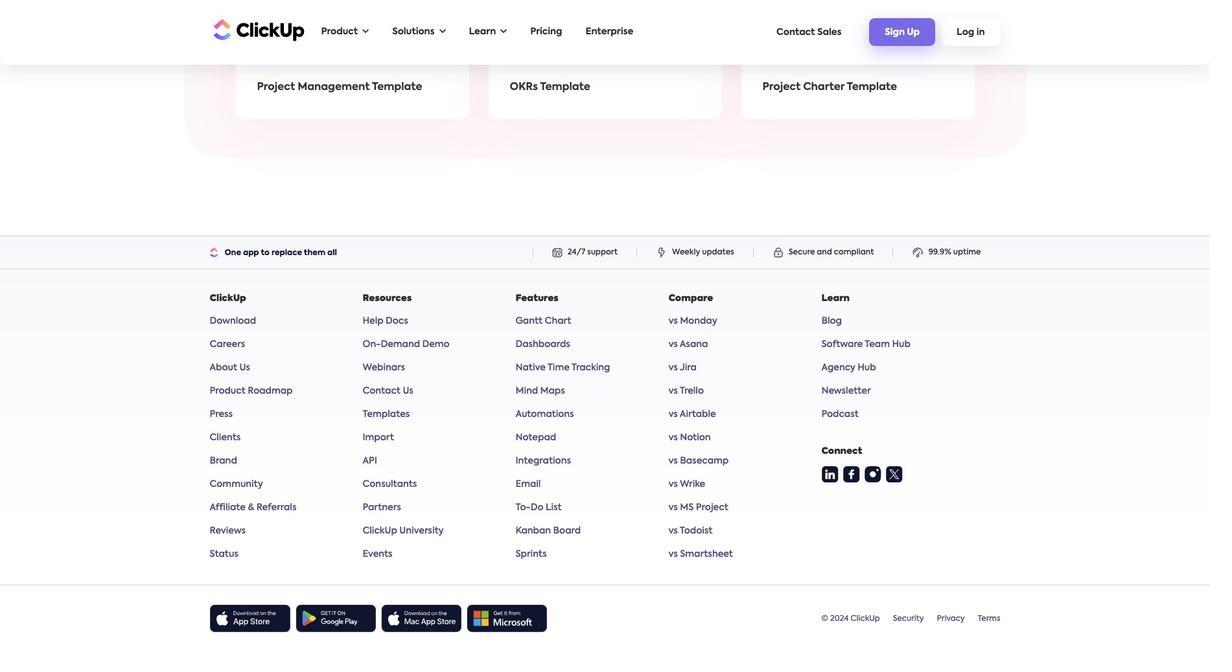 Task type: locate. For each thing, give the bounding box(es) containing it.
clickup right 2024
[[851, 616, 880, 624]]

2 horizontal spatial clickup
[[851, 616, 880, 624]]

on-demand demo
[[363, 341, 450, 350]]

1 template from the left
[[372, 83, 422, 93]]

sign up
[[885, 28, 920, 37]]

one app to replace them all
[[225, 250, 337, 258]]

project left management
[[257, 83, 295, 93]]

hub right team
[[892, 341, 911, 350]]

project right "ms"
[[696, 504, 729, 513]]

help docs
[[363, 317, 408, 326]]

vs left asana
[[669, 341, 678, 350]]

contact left sales
[[777, 28, 815, 37]]

learn
[[469, 27, 496, 36], [822, 295, 850, 304]]

product inside product 'dropdown button'
[[321, 27, 358, 36]]

8 vs from the top
[[669, 481, 678, 490]]

vs for vs airtable
[[669, 411, 678, 420]]

1 horizontal spatial contact
[[777, 28, 815, 37]]

security link
[[887, 614, 924, 626]]

referrals
[[257, 504, 297, 513]]

1 vertical spatial product
[[210, 387, 246, 396]]

1 horizontal spatial template
[[540, 83, 591, 93]]

us for about us
[[240, 364, 250, 373]]

us up templates link
[[403, 387, 414, 396]]

10 vs from the top
[[669, 527, 678, 536]]

notepad link
[[516, 434, 556, 443]]

sprints
[[516, 551, 547, 560]]

vs left todoist
[[669, 527, 678, 536]]

vs up vs wrike
[[669, 457, 678, 466]]

2 horizontal spatial template
[[847, 83, 897, 93]]

3 vs from the top
[[669, 364, 678, 373]]

secure
[[789, 249, 815, 257]]

0 horizontal spatial learn
[[469, 27, 496, 36]]

clickup down partners link
[[363, 527, 397, 536]]

project inside 'link'
[[763, 83, 801, 93]]

clickup for clickup
[[210, 295, 246, 304]]

basecamp
[[680, 457, 729, 466]]

email link
[[516, 481, 541, 490]]

clickup for clickup university
[[363, 527, 397, 536]]

api
[[363, 457, 377, 466]]

support
[[587, 249, 618, 257]]

brand link
[[210, 457, 237, 466]]

0 vertical spatial clickup
[[210, 295, 246, 304]]

product up project management template
[[321, 27, 358, 36]]

vs for vs trello
[[669, 387, 678, 396]]

2 horizontal spatial project
[[763, 83, 801, 93]]

11 vs from the top
[[669, 551, 678, 560]]

template right charter
[[847, 83, 897, 93]]

clients
[[210, 434, 241, 443]]

hub
[[892, 341, 911, 350], [858, 364, 876, 373]]

features link
[[516, 295, 559, 304]]

log
[[957, 28, 975, 37]]

learn right solutions dropdown button
[[469, 27, 496, 36]]

agency hub
[[822, 364, 876, 373]]

2024
[[830, 616, 849, 624]]

0 vertical spatial us
[[240, 364, 250, 373]]

replace
[[272, 250, 302, 258]]

privacy
[[937, 616, 965, 624]]

5 vs from the top
[[669, 411, 678, 420]]

product for product
[[321, 27, 358, 36]]

2 template from the left
[[540, 83, 591, 93]]

1 horizontal spatial hub
[[892, 341, 911, 350]]

vs for vs basecamp
[[669, 457, 678, 466]]

university
[[400, 527, 444, 536]]

follow clickup on twitter image
[[886, 467, 903, 484]]

import
[[363, 434, 394, 443]]

vs left 'notion'
[[669, 434, 678, 443]]

3 template from the left
[[847, 83, 897, 93]]

1 vertical spatial clickup
[[363, 527, 397, 536]]

vs airtable
[[669, 411, 716, 420]]

and
[[817, 249, 832, 257]]

compare link
[[669, 295, 713, 304]]

0 horizontal spatial template
[[372, 83, 422, 93]]

pricing
[[530, 27, 562, 36]]

template down solutions
[[372, 83, 422, 93]]

time
[[548, 364, 570, 373]]

compare
[[669, 295, 713, 304]]

1 vertical spatial hub
[[858, 364, 876, 373]]

native time tracking
[[516, 364, 610, 373]]

podcast
[[822, 411, 859, 420]]

project charter template
[[763, 83, 897, 93]]

vs jira link
[[669, 364, 697, 373]]

1 horizontal spatial clickup
[[363, 527, 397, 536]]

vs left "ms"
[[669, 504, 678, 513]]

0 horizontal spatial contact
[[363, 387, 401, 396]]

0 vertical spatial contact
[[777, 28, 815, 37]]

template for project management template
[[372, 83, 422, 93]]

project
[[257, 83, 295, 93], [763, 83, 801, 93], [696, 504, 729, 513]]

features
[[516, 295, 559, 304]]

2 vs from the top
[[669, 341, 678, 350]]

project for project charter template
[[763, 83, 801, 93]]

1 vertical spatial contact
[[363, 387, 401, 396]]

clickup image
[[210, 17, 304, 42]]

template right okrs
[[540, 83, 591, 93]]

1 vertical spatial us
[[403, 387, 414, 396]]

press link
[[210, 411, 233, 420]]

0 horizontal spatial product
[[210, 387, 246, 396]]

vs wrike link
[[669, 481, 705, 490]]

newsletter
[[822, 387, 871, 396]]

0 vertical spatial hub
[[892, 341, 911, 350]]

tracking
[[572, 364, 610, 373]]

sign
[[885, 28, 905, 37]]

vs left airtable
[[669, 411, 678, 420]]

chart
[[545, 317, 572, 326]]

vs notion link
[[669, 434, 711, 443]]

7 vs from the top
[[669, 457, 678, 466]]

0 horizontal spatial us
[[240, 364, 250, 373]]

learn up blog
[[822, 295, 850, 304]]

contact for contact us
[[363, 387, 401, 396]]

4 vs from the top
[[669, 387, 678, 396]]

vs for vs asana
[[669, 341, 678, 350]]

project left charter
[[763, 83, 801, 93]]

terms
[[978, 616, 1001, 624]]

vs left wrike
[[669, 481, 678, 490]]

affiliate & referrals link
[[210, 504, 297, 513]]

follow clickup on facebook image
[[843, 467, 860, 484]]

community
[[210, 481, 263, 490]]

agency
[[822, 364, 856, 373]]

0 vertical spatial learn
[[469, 27, 496, 36]]

download
[[210, 317, 256, 326]]

vs down vs todoist link
[[669, 551, 678, 560]]

6 vs from the top
[[669, 434, 678, 443]]

hub down software team hub on the bottom
[[858, 364, 876, 373]]

24/7
[[568, 249, 585, 257]]

terms link
[[972, 614, 1001, 626]]

docs
[[386, 317, 408, 326]]

connect
[[822, 448, 863, 457]]

vs for vs jira
[[669, 364, 678, 373]]

mind maps link
[[516, 387, 565, 396]]

9 vs from the top
[[669, 504, 678, 513]]

1 vertical spatial learn
[[822, 295, 850, 304]]

dashboards
[[516, 341, 570, 350]]

vs jira
[[669, 364, 697, 373]]

press
[[210, 411, 233, 420]]

©
[[822, 616, 829, 624]]

help
[[363, 317, 384, 326]]

1 horizontal spatial product
[[321, 27, 358, 36]]

vs left monday
[[669, 317, 678, 326]]

integrations link
[[516, 457, 571, 466]]

project charter template link
[[741, 0, 975, 120]]

webinars link
[[363, 364, 405, 373]]

learn button
[[463, 19, 514, 45]]

software team hub link
[[822, 341, 911, 350]]

partners link
[[363, 504, 401, 513]]

0 horizontal spatial clickup
[[210, 295, 246, 304]]

vs for vs smartsheet
[[669, 551, 678, 560]]

0 horizontal spatial project
[[257, 83, 295, 93]]

vs left jira
[[669, 364, 678, 373]]

microsoft app store image
[[466, 606, 547, 633]]

vs left 'trello'
[[669, 387, 678, 396]]

product button
[[315, 19, 376, 45]]

us right about
[[240, 364, 250, 373]]

jira
[[680, 364, 697, 373]]

asana
[[680, 341, 708, 350]]

contact inside button
[[777, 28, 815, 37]]

clickup
[[210, 295, 246, 304], [363, 527, 397, 536], [851, 616, 880, 624]]

clickup up download link
[[210, 295, 246, 304]]

1 horizontal spatial us
[[403, 387, 414, 396]]

import link
[[363, 434, 394, 443]]

template inside 'link'
[[847, 83, 897, 93]]

trello
[[680, 387, 704, 396]]

solutions button
[[386, 19, 452, 45]]

vs trello link
[[669, 387, 704, 396]]

1 vs from the top
[[669, 317, 678, 326]]

0 horizontal spatial hub
[[858, 364, 876, 373]]

webinars
[[363, 364, 405, 373]]

contact down webinars link
[[363, 387, 401, 396]]

affiliate & referrals
[[210, 504, 297, 513]]

airtable
[[680, 411, 716, 420]]

vs for vs monday
[[669, 317, 678, 326]]

&
[[248, 504, 254, 513]]

0 vertical spatial product
[[321, 27, 358, 36]]

careers
[[210, 341, 245, 350]]

about us
[[210, 364, 250, 373]]

product down about us link
[[210, 387, 246, 396]]

okrs
[[510, 83, 538, 93]]



Task type: vqa. For each thing, say whether or not it's contained in the screenshot.
Project Charter Template link
yes



Task type: describe. For each thing, give the bounding box(es) containing it.
vs for vs notion
[[669, 434, 678, 443]]

clients link
[[210, 434, 241, 443]]

1 horizontal spatial project
[[696, 504, 729, 513]]

vs asana link
[[669, 341, 708, 350]]

follow clickup on instagram image
[[865, 467, 881, 484]]

blog
[[822, 317, 842, 326]]

up
[[907, 28, 920, 37]]

us for contact us
[[403, 387, 414, 396]]

project management template link
[[236, 0, 469, 120]]

follow clickup on linkedin image
[[822, 467, 839, 484]]

vs wrike
[[669, 481, 705, 490]]

99.9%
[[929, 249, 952, 257]]

demo
[[422, 341, 450, 350]]

vs smartsheet
[[669, 551, 733, 560]]

24/7 support link
[[568, 249, 618, 257]]

roadmap
[[248, 387, 293, 396]]

all
[[327, 250, 337, 258]]

templates link
[[363, 411, 410, 420]]

kanban
[[516, 527, 551, 536]]

vs notion
[[669, 434, 711, 443]]

vs basecamp
[[669, 457, 729, 466]]

events link
[[363, 551, 393, 560]]

app
[[243, 250, 259, 258]]

contact us
[[363, 387, 414, 396]]

board
[[553, 527, 581, 536]]

dashboards link
[[516, 341, 570, 350]]

newsletter link
[[822, 387, 871, 396]]

1 horizontal spatial learn
[[822, 295, 850, 304]]

reviews link
[[210, 527, 246, 536]]

pricing link
[[524, 19, 569, 45]]

consultants link
[[363, 481, 417, 490]]

ms
[[680, 504, 694, 513]]

template for project charter template
[[847, 83, 897, 93]]

contact sales
[[777, 28, 842, 37]]

list
[[546, 504, 562, 513]]

to-
[[516, 504, 531, 513]]

to-do list link
[[516, 504, 562, 513]]

automations
[[516, 411, 574, 420]]

native
[[516, 364, 546, 373]]

privacy link
[[931, 614, 965, 626]]

google play store image
[[295, 606, 376, 633]]

kanban board
[[516, 527, 581, 536]]

project for project management template
[[257, 83, 295, 93]]

99.9% uptime link
[[929, 249, 981, 257]]

enterprise
[[586, 27, 634, 36]]

community link
[[210, 481, 263, 490]]

vs for vs todoist
[[669, 527, 678, 536]]

gantt
[[516, 317, 543, 326]]

okrs template
[[510, 83, 591, 93]]

vs for vs wrike
[[669, 481, 678, 490]]

learn inside popup button
[[469, 27, 496, 36]]

on-demand demo link
[[363, 341, 450, 350]]

templates
[[363, 411, 410, 420]]

2 vertical spatial clickup
[[851, 616, 880, 624]]

integrations
[[516, 457, 571, 466]]

secure and compliant link
[[789, 249, 874, 257]]

vs basecamp link
[[669, 457, 729, 466]]

careers link
[[210, 341, 245, 350]]

mac app store image
[[381, 606, 461, 633]]

software team hub
[[822, 341, 911, 350]]

do
[[531, 504, 544, 513]]

uptime
[[954, 249, 981, 257]]

log in
[[957, 28, 985, 37]]

vs monday link
[[669, 317, 717, 326]]

mind
[[516, 387, 538, 396]]

in
[[977, 28, 985, 37]]

vs trello
[[669, 387, 704, 396]]

about
[[210, 364, 237, 373]]

24/7 support
[[568, 249, 618, 257]]

notepad
[[516, 434, 556, 443]]

podcast link
[[822, 411, 859, 420]]

sales
[[818, 28, 842, 37]]

blog link
[[822, 317, 842, 326]]

contact sales button
[[770, 21, 848, 43]]

reviews
[[210, 527, 246, 536]]

status
[[210, 551, 239, 560]]

product roadmap
[[210, 387, 293, 396]]

product for product roadmap
[[210, 387, 246, 396]]

vs todoist
[[669, 527, 713, 536]]

wrike
[[680, 481, 705, 490]]

vs for vs ms project
[[669, 504, 678, 513]]

demand
[[381, 341, 420, 350]]

software
[[822, 341, 863, 350]]

kanban board link
[[516, 527, 581, 536]]

apple app store image
[[210, 606, 290, 634]]

solutions
[[392, 27, 435, 36]]

contact for contact sales
[[777, 28, 815, 37]]

99.9% uptime
[[929, 249, 981, 257]]



